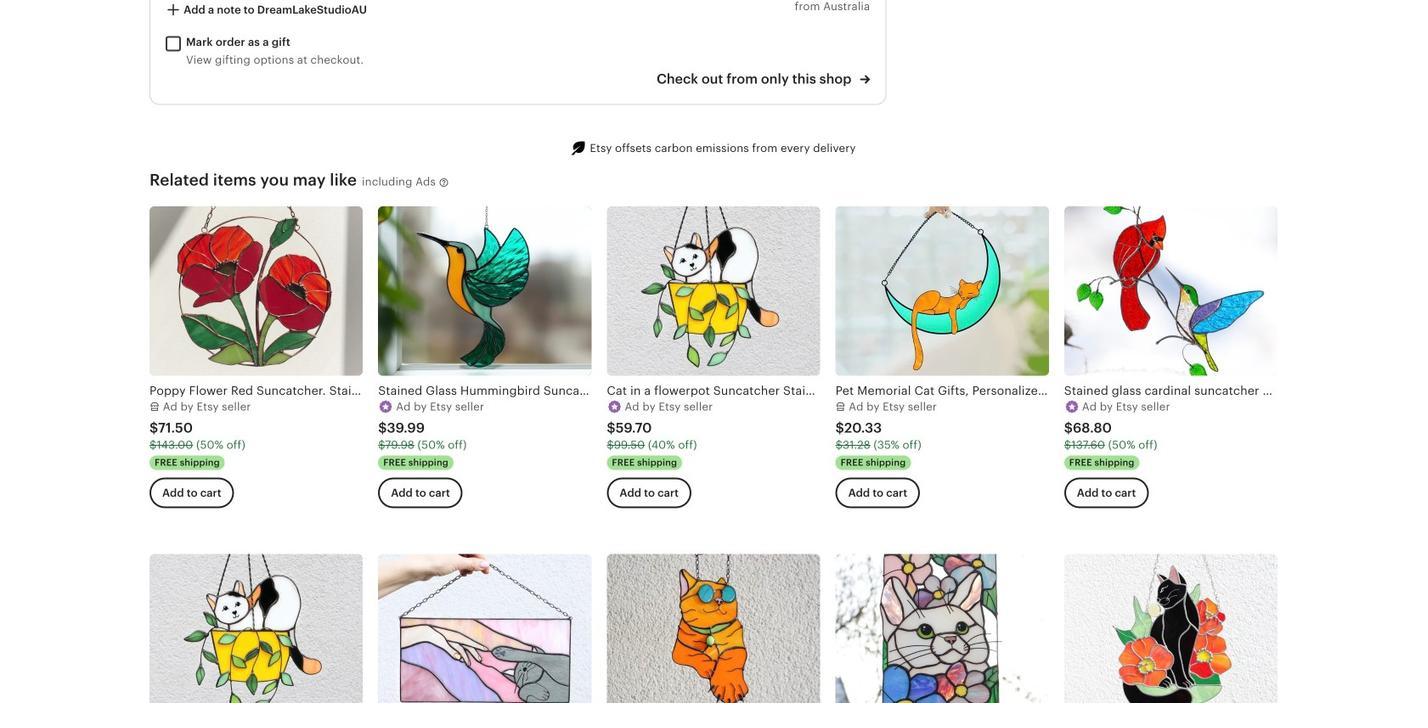 Task type: locate. For each thing, give the bounding box(es) containing it.
1 horizontal spatial cat in a flowerpot suncatcher stained glass window hangins glass wall decor cat art gift custom cat gift idea for cat lover image
[[607, 206, 820, 376]]

suncatcher orange cat in round glasses stained hanging decor cat art gifts window panel glass wall art cat lover window decor image
[[607, 555, 820, 704]]

stained glass cardinal suncatcher mothers day gift hummingbird stained glass window hangings stained glass cardinal memorial ornament image
[[1065, 206, 1278, 376]]

cat in a flowerpot suncatcher stained glass window hangins glass wall decor cat art gift custom cat gift idea for cat lover image
[[607, 206, 820, 376], [150, 555, 363, 704]]

suncatcher cat in flowers stained hanging wall decor cat art gifts window panel glass wall art cat lover window decor image
[[836, 555, 1049, 704]]

poppy flower red suncatcher. stained glass home decor window wall teacher hangings. mothers gift, remembrance gift image
[[150, 206, 363, 376]]

0 vertical spatial cat in a flowerpot suncatcher stained glass window hangins glass wall decor cat art gift custom cat gift idea for cat lover image
[[607, 206, 820, 376]]

stained glass hummingbird suncatcher - unique mother's day & birthday gift - bird lover's window hanging - handcrafted home decor image
[[378, 206, 592, 376]]

suncatcher cat reaching for a human hand with its paw stained glass window panel hanging home decor glass wall art gift for cat lovers image
[[378, 555, 592, 704]]

0 horizontal spatial cat in a flowerpot suncatcher stained glass window hangins glass wall decor cat art gift custom cat gift idea for cat lover image
[[150, 555, 363, 704]]

suncatcher black cat in poppy flowers stained glass window hangins glass wall decor cat art gift mother's day gift custom cat image
[[1065, 555, 1278, 704]]

1 vertical spatial cat in a flowerpot suncatcher stained glass window hangins glass wall decor cat art gift custom cat gift idea for cat lover image
[[150, 555, 363, 704]]



Task type: describe. For each thing, give the bounding box(es) containing it.
pet memorial cat gifts, personalized cat on moon acrylic, window hanging decor art gift for cat lovers wall hanging ornament,  pearl1 image
[[836, 206, 1049, 376]]



Task type: vqa. For each thing, say whether or not it's contained in the screenshot.
Stained Glass Hummingbird Suncatcher - Unique Mother'S Day & Birthday Gift - Bird Lover'S Window Hanging - Handcrafted Home Decor IMAGE
yes



